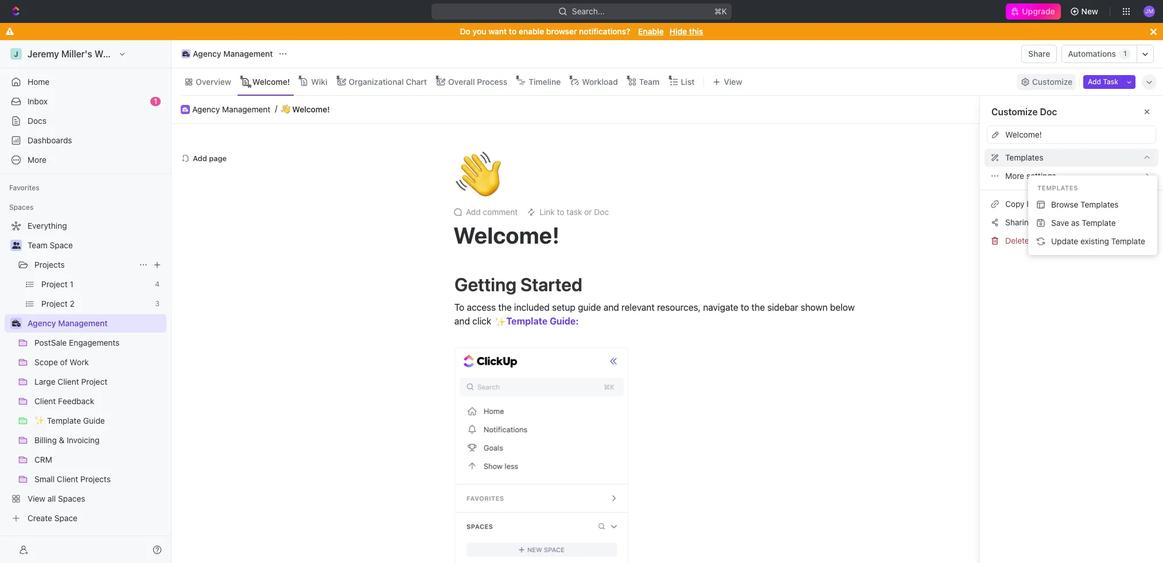 Task type: describe. For each thing, give the bounding box(es) containing it.
0 vertical spatial business time image
[[182, 51, 190, 57]]

sidebar
[[768, 303, 799, 313]]

✨ template guide:
[[495, 316, 579, 328]]

sharing & permissions button
[[987, 214, 1157, 232]]

getting
[[455, 274, 517, 296]]

this
[[689, 26, 703, 36]]

sharing
[[1006, 218, 1034, 227]]

overall
[[448, 77, 475, 86]]

organizational
[[349, 77, 404, 86]]

task
[[1104, 77, 1119, 86]]

delete view button
[[987, 232, 1157, 250]]

guide:
[[550, 316, 579, 327]]

0 vertical spatial agency management link
[[179, 47, 276, 61]]

docs
[[28, 116, 47, 126]]

management for business time 'icon' inside sidebar navigation
[[58, 319, 108, 328]]

share button
[[1022, 45, 1058, 63]]

1 vertical spatial share
[[1038, 104, 1060, 114]]

settings
[[1027, 171, 1057, 181]]

templates button
[[987, 149, 1157, 167]]

guide
[[578, 303, 601, 313]]

0 vertical spatial to
[[509, 26, 517, 36]]

team space
[[28, 241, 73, 250]]

agency management link for the middle business time 'icon'
[[192, 104, 271, 114]]

as
[[1072, 218, 1080, 228]]

tree inside sidebar navigation
[[5, 217, 166, 528]]

overall process link
[[446, 74, 508, 90]]

customize for customize doc
[[992, 107, 1038, 117]]

upgrade
[[1023, 6, 1055, 16]]

agency for the middle business time 'icon'
[[192, 104, 220, 114]]

overview
[[196, 77, 231, 86]]

share inside button
[[1029, 49, 1051, 59]]

space
[[50, 241, 73, 250]]

favorites button
[[5, 181, 44, 195]]

0 horizontal spatial and
[[455, 316, 470, 327]]

delete
[[1006, 236, 1030, 246]]

more settings
[[1006, 171, 1057, 181]]

setup
[[552, 303, 576, 313]]

team space link
[[28, 236, 164, 255]]

more
[[1006, 171, 1025, 181]]

access
[[467, 303, 496, 313]]

dashboards link
[[5, 131, 166, 150]]

team link
[[637, 74, 660, 90]]

list link
[[679, 74, 695, 90]]

delete view
[[1006, 236, 1049, 246]]

to access the included setup guide and relevant resources, navigate to the sidebar shown below and click
[[455, 303, 857, 327]]

started
[[521, 274, 583, 296]]

welcome! right 👋
[[292, 104, 330, 114]]

to
[[455, 303, 465, 313]]

home
[[28, 77, 50, 87]]

overview link
[[193, 74, 231, 90]]

process
[[477, 77, 508, 86]]

want
[[489, 26, 507, 36]]

click
[[473, 316, 492, 327]]

wiki
[[311, 77, 328, 86]]

management for the middle business time 'icon'
[[222, 104, 271, 114]]

👋
[[281, 105, 291, 114]]

shown
[[801, 303, 828, 313]]

2 vertical spatial templates
[[1081, 200, 1119, 209]]

update
[[1052, 236, 1079, 246]]

save as template button
[[1033, 214, 1153, 232]]

welcome! link
[[250, 74, 290, 90]]

0 vertical spatial management
[[223, 49, 273, 59]]

business time image inside sidebar navigation
[[12, 320, 20, 327]]

add for add page
[[193, 154, 207, 163]]

1 vertical spatial business time image
[[183, 107, 188, 112]]

team for team
[[639, 77, 660, 86]]

permissions
[[1044, 218, 1089, 227]]

link
[[1027, 199, 1040, 209]]

add page
[[193, 154, 227, 163]]

automations
[[1069, 49, 1116, 59]]

page
[[209, 154, 227, 163]]

customize for customize
[[1033, 77, 1073, 86]]

welcome! down comment at the left top of the page
[[453, 222, 560, 249]]

templates inside dropdown button
[[1006, 153, 1044, 162]]

timeline
[[529, 77, 561, 86]]

included
[[514, 303, 550, 313]]

resources,
[[657, 303, 701, 313]]

organizational chart
[[349, 77, 427, 86]]

doc
[[1040, 107, 1058, 117]]

add for add comment
[[466, 207, 481, 217]]

existing
[[1081, 236, 1110, 246]]

save
[[1052, 218, 1069, 228]]

comment
[[483, 207, 518, 217]]

projects link
[[34, 256, 134, 274]]

template inside ✨ template guide:
[[507, 316, 548, 327]]

do you want to enable browser notifications? enable hide this
[[460, 26, 703, 36]]



Task type: vqa. For each thing, say whether or not it's contained in the screenshot.
⌘K
yes



Task type: locate. For each thing, give the bounding box(es) containing it.
agency management for business time 'icon' inside sidebar navigation
[[28, 319, 108, 328]]

0 vertical spatial and
[[604, 303, 619, 313]]

1 vertical spatial customize
[[992, 107, 1038, 117]]

agency management inside tree
[[28, 319, 108, 328]]

tree
[[5, 217, 166, 528]]

browse templates
[[1052, 200, 1119, 209]]

customize button
[[1018, 74, 1076, 90]]

copy
[[1006, 199, 1025, 209]]

0 vertical spatial agency management
[[193, 49, 273, 59]]

business time image
[[182, 51, 190, 57], [183, 107, 188, 112], [12, 320, 20, 327]]

1 horizontal spatial the
[[752, 303, 765, 313]]

👋 welcome!
[[281, 104, 330, 114]]

add for add task
[[1088, 77, 1102, 86]]

0 vertical spatial share
[[1029, 49, 1051, 59]]

2 horizontal spatial add
[[1088, 77, 1102, 86]]

add left comment at the left top of the page
[[466, 207, 481, 217]]

1 vertical spatial and
[[455, 316, 470, 327]]

add task
[[1088, 77, 1119, 86]]

agency management for the middle business time 'icon'
[[192, 104, 271, 114]]

agency for business time 'icon' inside sidebar navigation
[[28, 319, 56, 328]]

agency management link
[[179, 47, 276, 61], [192, 104, 271, 114], [28, 315, 164, 333]]

relevant
[[622, 303, 655, 313]]

more settings button
[[987, 167, 1157, 185]]

team right user group icon
[[28, 241, 48, 250]]

welcome! up 👋
[[252, 77, 290, 86]]

1 horizontal spatial team
[[639, 77, 660, 86]]

enable
[[519, 26, 544, 36]]

team left the list link
[[639, 77, 660, 86]]

templates button
[[980, 149, 1164, 167]]

0 vertical spatial agency
[[193, 49, 221, 59]]

search...
[[572, 6, 605, 16]]

spaces
[[9, 203, 34, 212]]

template for save as template
[[1082, 218, 1116, 228]]

you
[[473, 26, 487, 36]]

to right navigate
[[741, 303, 749, 313]]

home link
[[5, 73, 166, 91]]

below
[[830, 303, 855, 313]]

1 vertical spatial template
[[1112, 236, 1146, 246]]

customize doc
[[992, 107, 1058, 117]]

0 horizontal spatial to
[[509, 26, 517, 36]]

share up customize button
[[1029, 49, 1051, 59]]

hide
[[670, 26, 687, 36]]

welcome!
[[252, 77, 290, 86], [292, 104, 330, 114], [1006, 130, 1042, 139], [453, 222, 560, 249]]

1 vertical spatial templates
[[1038, 184, 1079, 192]]

1 inside sidebar navigation
[[154, 97, 157, 106]]

overall process
[[448, 77, 508, 86]]

and right guide
[[604, 303, 619, 313]]

update existing template button
[[1033, 232, 1153, 251]]

1
[[1124, 49, 1127, 58], [154, 97, 157, 106]]

customize
[[1033, 77, 1073, 86], [992, 107, 1038, 117]]

1 horizontal spatial 1
[[1124, 49, 1127, 58]]

list
[[681, 77, 695, 86]]

2 vertical spatial add
[[466, 207, 481, 217]]

2 vertical spatial business time image
[[12, 320, 20, 327]]

timeline link
[[527, 74, 561, 90]]

✨
[[495, 317, 506, 328]]

0 horizontal spatial add
[[193, 154, 207, 163]]

2 vertical spatial agency
[[28, 319, 56, 328]]

template right "existing"
[[1112, 236, 1146, 246]]

copy link
[[1006, 199, 1040, 209]]

user group image
[[12, 242, 20, 249]]

template down the included
[[507, 316, 548, 327]]

1 vertical spatial to
[[741, 303, 749, 313]]

agency management link for business time 'icon' inside sidebar navigation
[[28, 315, 164, 333]]

the left sidebar
[[752, 303, 765, 313]]

template inside button
[[1082, 218, 1116, 228]]

chart
[[406, 77, 427, 86]]

workload
[[582, 77, 618, 86]]

save as template
[[1052, 218, 1116, 228]]

templates
[[1006, 153, 1044, 162], [1038, 184, 1079, 192], [1081, 200, 1119, 209]]

dashboards
[[28, 135, 72, 145]]

0 horizontal spatial team
[[28, 241, 48, 250]]

organizational chart link
[[346, 74, 427, 90]]

copy link button
[[987, 195, 1157, 214]]

1 vertical spatial agency management
[[192, 104, 271, 114]]

customize inside button
[[1033, 77, 1073, 86]]

browse
[[1052, 200, 1079, 209]]

the up ✨
[[498, 303, 512, 313]]

add
[[1088, 77, 1102, 86], [193, 154, 207, 163], [466, 207, 481, 217]]

inbox
[[28, 96, 48, 106]]

1 the from the left
[[498, 303, 512, 313]]

enable
[[638, 26, 664, 36]]

1 vertical spatial management
[[222, 104, 271, 114]]

1 vertical spatial add
[[193, 154, 207, 163]]

1 vertical spatial team
[[28, 241, 48, 250]]

0 vertical spatial templates
[[1006, 153, 1044, 162]]

2 the from the left
[[752, 303, 765, 313]]

2 vertical spatial agency management link
[[28, 315, 164, 333]]

browse templates button
[[1033, 196, 1153, 214]]

to right want
[[509, 26, 517, 36]]

new button
[[1066, 2, 1106, 21]]

do
[[460, 26, 471, 36]]

1 horizontal spatial and
[[604, 303, 619, 313]]

docs link
[[5, 112, 166, 130]]

0 vertical spatial 1
[[1124, 49, 1127, 58]]

0 vertical spatial add
[[1088, 77, 1102, 86]]

new
[[1082, 6, 1099, 16]]

templates up save as template button
[[1081, 200, 1119, 209]]

to inside to access the included setup guide and relevant resources, navigate to the sidebar shown below and click
[[741, 303, 749, 313]]

team for team space
[[28, 241, 48, 250]]

upgrade link
[[1006, 3, 1061, 20]]

template up update existing template on the right top of the page
[[1082, 218, 1116, 228]]

&
[[1036, 218, 1042, 227]]

template for update existing template
[[1112, 236, 1146, 246]]

favorites
[[9, 184, 39, 192]]

0 horizontal spatial 1
[[154, 97, 157, 106]]

projects
[[34, 260, 65, 270]]

templates up 'browse'
[[1038, 184, 1079, 192]]

getting started
[[455, 274, 583, 296]]

0 vertical spatial template
[[1082, 218, 1116, 228]]

share
[[1029, 49, 1051, 59], [1038, 104, 1060, 114]]

1 vertical spatial agency management link
[[192, 104, 271, 114]]

1 horizontal spatial to
[[741, 303, 749, 313]]

2 vertical spatial management
[[58, 319, 108, 328]]

1 vertical spatial agency
[[192, 104, 220, 114]]

team inside tree
[[28, 241, 48, 250]]

wiki link
[[309, 74, 328, 90]]

customize left doc
[[992, 107, 1038, 117]]

0 vertical spatial team
[[639, 77, 660, 86]]

add left page
[[193, 154, 207, 163]]

agency management link inside tree
[[28, 315, 164, 333]]

add inside button
[[1088, 77, 1102, 86]]

welcome! down customize doc
[[1006, 130, 1042, 139]]

1 vertical spatial 1
[[154, 97, 157, 106]]

management inside tree
[[58, 319, 108, 328]]

and down the to
[[455, 316, 470, 327]]

0 horizontal spatial the
[[498, 303, 512, 313]]

templates up more settings
[[1006, 153, 1044, 162]]

2 vertical spatial template
[[507, 316, 548, 327]]

view
[[1032, 236, 1049, 246]]

add left task
[[1088, 77, 1102, 86]]

add comment
[[466, 207, 518, 217]]

1 horizontal spatial add
[[466, 207, 481, 217]]

sharing & permissions
[[1006, 218, 1089, 227]]

⌘k
[[715, 6, 727, 16]]

sidebar navigation
[[0, 40, 172, 564]]

browser
[[546, 26, 577, 36]]

navigate
[[703, 303, 739, 313]]

agency inside tree
[[28, 319, 56, 328]]

add task button
[[1084, 75, 1123, 89]]

workload link
[[580, 74, 618, 90]]

customize down share button
[[1033, 77, 1073, 86]]

template inside 'button'
[[1112, 236, 1146, 246]]

template
[[1082, 218, 1116, 228], [1112, 236, 1146, 246], [507, 316, 548, 327]]

0 vertical spatial customize
[[1033, 77, 1073, 86]]

share down customize button
[[1038, 104, 1060, 114]]

2 vertical spatial agency management
[[28, 319, 108, 328]]

tree containing team space
[[5, 217, 166, 528]]



